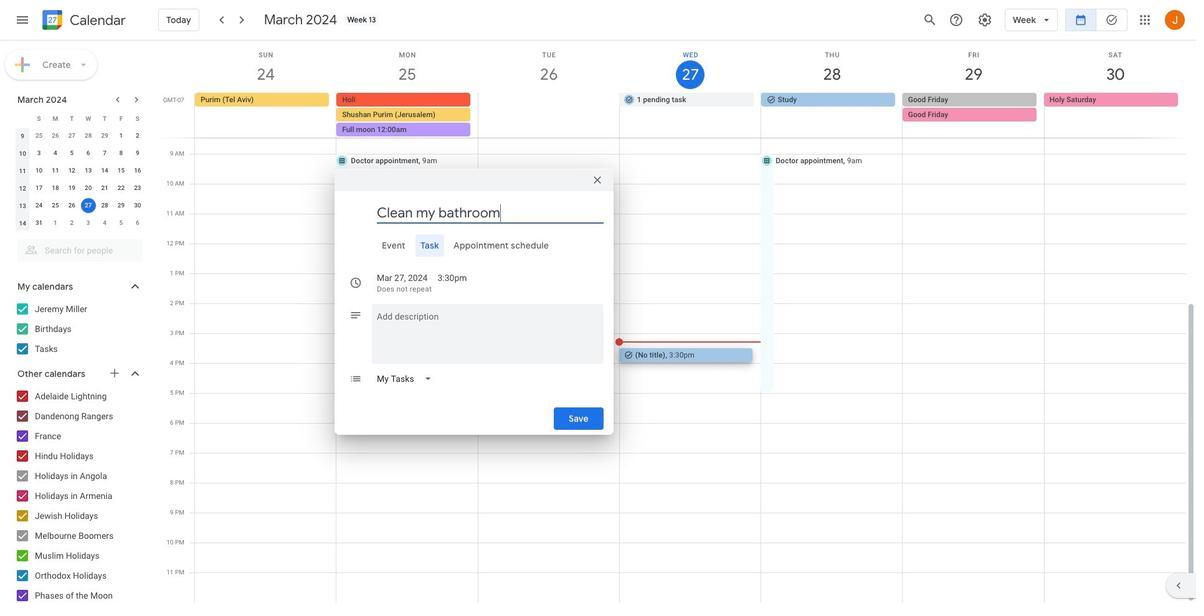 Task type: locate. For each thing, give the bounding box(es) containing it.
february 27 element
[[64, 128, 79, 143]]

Search for people text field
[[25, 239, 135, 262]]

row group
[[14, 127, 146, 232]]

grid
[[160, 41, 1196, 603]]

28 element
[[97, 198, 112, 213]]

13 element
[[81, 163, 96, 178]]

february 26 element
[[48, 128, 63, 143]]

cell inside march 2024 grid
[[80, 197, 97, 214]]

None field
[[372, 367, 442, 390]]

tab list
[[345, 234, 604, 256]]

april 3 element
[[81, 216, 96, 231]]

add other calendars image
[[108, 367, 121, 380]]

heading
[[67, 13, 126, 28]]

19 element
[[64, 181, 79, 196]]

cell
[[337, 93, 478, 138], [478, 93, 620, 138], [903, 93, 1044, 138], [80, 197, 97, 214]]

None search field
[[0, 234, 155, 262]]

3 element
[[32, 146, 46, 161]]

24 element
[[32, 198, 46, 213]]

21 element
[[97, 181, 112, 196]]

20 element
[[81, 181, 96, 196]]

9 element
[[130, 146, 145, 161]]

heading inside the calendar element
[[67, 13, 126, 28]]

february 28 element
[[81, 128, 96, 143]]

settings menu image
[[978, 12, 993, 27]]

22 element
[[114, 181, 129, 196]]

other calendars list
[[2, 386, 155, 603]]

main drawer image
[[15, 12, 30, 27]]

february 29 element
[[97, 128, 112, 143]]

14 element
[[97, 163, 112, 178]]

column header
[[14, 110, 31, 127]]

april 2 element
[[64, 216, 79, 231]]

27, today element
[[81, 198, 96, 213]]

30 element
[[130, 198, 145, 213]]

february 25 element
[[32, 128, 46, 143]]

17 element
[[32, 181, 46, 196]]

row
[[189, 93, 1196, 138], [14, 110, 146, 127], [14, 127, 146, 145], [14, 145, 146, 162], [14, 162, 146, 179], [14, 179, 146, 197], [14, 197, 146, 214], [14, 214, 146, 232]]



Task type: vqa. For each thing, say whether or not it's contained in the screenshot.
23 element
yes



Task type: describe. For each thing, give the bounding box(es) containing it.
2 element
[[130, 128, 145, 143]]

march 2024 grid
[[12, 110, 146, 232]]

31 element
[[32, 216, 46, 231]]

Add description text field
[[372, 309, 604, 354]]

Add title text field
[[377, 203, 604, 222]]

5 element
[[64, 146, 79, 161]]

april 6 element
[[130, 216, 145, 231]]

7 element
[[97, 146, 112, 161]]

26 element
[[64, 198, 79, 213]]

23 element
[[130, 181, 145, 196]]

april 4 element
[[97, 216, 112, 231]]

25 element
[[48, 198, 63, 213]]

10 element
[[32, 163, 46, 178]]

8 element
[[114, 146, 129, 161]]

calendar element
[[40, 7, 126, 35]]

4 element
[[48, 146, 63, 161]]

april 5 element
[[114, 216, 129, 231]]

my calendars list
[[2, 299, 155, 359]]

april 1 element
[[48, 216, 63, 231]]

1 element
[[114, 128, 129, 143]]

row group inside march 2024 grid
[[14, 127, 146, 232]]

16 element
[[130, 163, 145, 178]]

12 element
[[64, 163, 79, 178]]

column header inside march 2024 grid
[[14, 110, 31, 127]]

29 element
[[114, 198, 129, 213]]

18 element
[[48, 181, 63, 196]]

15 element
[[114, 163, 129, 178]]

6 element
[[81, 146, 96, 161]]

11 element
[[48, 163, 63, 178]]



